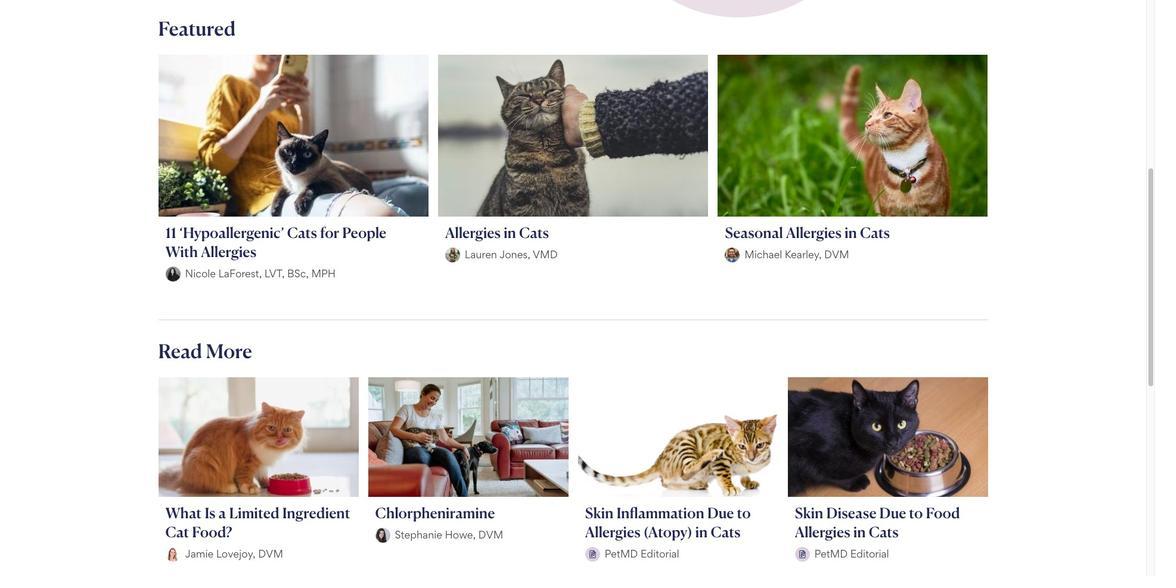 Task type: locate. For each thing, give the bounding box(es) containing it.
food
[[926, 505, 960, 523]]

0 vertical spatial dvm
[[824, 249, 849, 261]]

skin inside skin inflammation due to allergies (atopy) in cats
[[585, 505, 614, 523]]

in down disease
[[853, 524, 866, 542]]

allergies down inflammation at the right of the page
[[585, 524, 641, 542]]

2 horizontal spatial dvm
[[824, 249, 849, 261]]

0 horizontal spatial due
[[707, 505, 734, 523]]

editorial down '(atopy)'
[[641, 548, 679, 561]]

due
[[707, 505, 734, 523], [879, 505, 906, 523]]

seasonal
[[725, 224, 783, 242]]

petmd editorial down skin disease due to food allergies in cats
[[814, 548, 889, 561]]

skin for skin inflammation due to allergies (atopy) in cats
[[585, 505, 614, 523]]

lovejoy,
[[216, 548, 256, 561]]

what
[[165, 505, 202, 523]]

a
[[218, 505, 226, 523]]

to inside skin inflammation due to allergies (atopy) in cats
[[737, 505, 751, 523]]

0 horizontal spatial petmd
[[605, 548, 638, 561]]

people
[[342, 224, 386, 242]]

jones,
[[499, 249, 530, 261]]

2 horizontal spatial by image
[[725, 248, 740, 263]]

1 horizontal spatial skin
[[795, 505, 823, 523]]

1 to from the left
[[737, 505, 751, 523]]

1 horizontal spatial petmd editorial
[[814, 548, 889, 561]]

skin
[[585, 505, 614, 523], [795, 505, 823, 523]]

by image
[[445, 248, 460, 263], [725, 248, 740, 263], [375, 528, 390, 543]]

11
[[165, 224, 176, 242]]

0 horizontal spatial skin
[[585, 505, 614, 523]]

lvt,
[[264, 268, 285, 280]]

dvm right kearley,
[[824, 249, 849, 261]]

more
[[206, 339, 252, 363]]

to
[[737, 505, 751, 523], [909, 505, 923, 523]]

1 editorial from the left
[[641, 548, 679, 561]]

1 petmd editorial from the left
[[605, 548, 679, 561]]

jamie lovejoy, dvm
[[185, 548, 283, 561]]

by image left lauren
[[445, 248, 460, 263]]

allergies down disease
[[795, 524, 850, 542]]

petmd
[[605, 548, 638, 561], [814, 548, 848, 561]]

1 horizontal spatial dvm
[[478, 529, 503, 542]]

in
[[504, 224, 516, 242], [845, 224, 857, 242], [695, 524, 708, 542], [853, 524, 866, 542]]

in up 'michael kearley, dvm'
[[845, 224, 857, 242]]

2 petmd from the left
[[814, 548, 848, 561]]

inflammation
[[616, 505, 704, 523]]

petmd down disease
[[814, 548, 848, 561]]

2 vertical spatial dvm
[[258, 548, 283, 561]]

by image left stephanie
[[375, 528, 390, 543]]

2 petmd editorial from the left
[[814, 548, 889, 561]]

nicole laforest, lvt, bsc, mph
[[185, 268, 336, 280]]

petmd down skin inflammation due to allergies (atopy) in cats
[[605, 548, 638, 561]]

1 horizontal spatial editorial
[[850, 548, 889, 561]]

with
[[165, 243, 198, 261]]

cats
[[287, 224, 317, 242], [519, 224, 549, 242], [860, 224, 890, 242], [711, 524, 741, 542], [869, 524, 899, 542]]

by image for 11 'hypoallergenic' cats for people with allergies
[[165, 267, 180, 282]]

0 horizontal spatial dvm
[[258, 548, 283, 561]]

allergies inside skin inflammation due to allergies (atopy) in cats
[[585, 524, 641, 542]]

2 due from the left
[[879, 505, 906, 523]]

dvm down what is a limited ingredient cat food?
[[258, 548, 283, 561]]

seasonal allergies in cats
[[725, 224, 890, 242]]

editorial
[[641, 548, 679, 561], [850, 548, 889, 561]]

2 skin from the left
[[795, 505, 823, 523]]

due inside skin inflammation due to allergies (atopy) in cats
[[707, 505, 734, 523]]

1 horizontal spatial due
[[879, 505, 906, 523]]

allergies down ''hypoallergenic''
[[201, 243, 256, 261]]

bsc,
[[287, 268, 309, 280]]

limited
[[229, 505, 279, 523]]

2 to from the left
[[909, 505, 923, 523]]

dvm right howe,
[[478, 529, 503, 542]]

by image for skin inflammation due to allergies (atopy) in cats
[[585, 548, 600, 562]]

1 due from the left
[[707, 505, 734, 523]]

petmd editorial for (atopy)
[[605, 548, 679, 561]]

cats inside skin inflammation due to allergies (atopy) in cats
[[711, 524, 741, 542]]

2 editorial from the left
[[850, 548, 889, 561]]

1 horizontal spatial by image
[[445, 248, 460, 263]]

laforest,
[[218, 268, 262, 280]]

allergies up kearley,
[[786, 224, 842, 242]]

dvm for what is a limited ingredient cat food?
[[258, 548, 283, 561]]

by image for what is a limited ingredient cat food?
[[165, 548, 180, 562]]

0 horizontal spatial to
[[737, 505, 751, 523]]

nicole
[[185, 268, 216, 280]]

1 horizontal spatial to
[[909, 505, 923, 523]]

skin inside skin disease due to food allergies in cats
[[795, 505, 823, 523]]

petmd editorial
[[605, 548, 679, 561], [814, 548, 889, 561]]

0 horizontal spatial petmd editorial
[[605, 548, 679, 561]]

1 skin from the left
[[585, 505, 614, 523]]

by image
[[165, 267, 180, 282], [165, 548, 180, 562], [585, 548, 600, 562], [795, 548, 810, 562]]

what is a limited ingredient cat food?
[[165, 505, 350, 542]]

1 horizontal spatial petmd
[[814, 548, 848, 561]]

0 horizontal spatial editorial
[[641, 548, 679, 561]]

by image for read more
[[375, 528, 390, 543]]

1 vertical spatial dvm
[[478, 529, 503, 542]]

howe,
[[445, 529, 476, 542]]

in right '(atopy)'
[[695, 524, 708, 542]]

due inside skin disease due to food allergies in cats
[[879, 505, 906, 523]]

petmd editorial down '(atopy)'
[[605, 548, 679, 561]]

by image left michael on the right top of page
[[725, 248, 740, 263]]

dvm
[[824, 249, 849, 261], [478, 529, 503, 542], [258, 548, 283, 561]]

to inside skin disease due to food allergies in cats
[[909, 505, 923, 523]]

michael kearley, dvm
[[744, 249, 849, 261]]

1 petmd from the left
[[605, 548, 638, 561]]

0 horizontal spatial by image
[[375, 528, 390, 543]]

editorial down skin disease due to food allergies in cats
[[850, 548, 889, 561]]

allergies
[[445, 224, 501, 242], [786, 224, 842, 242], [201, 243, 256, 261], [585, 524, 641, 542], [795, 524, 850, 542]]



Task type: describe. For each thing, give the bounding box(es) containing it.
petmd for allergies
[[814, 548, 848, 561]]

allergies inside 11 'hypoallergenic' cats for people with allergies
[[201, 243, 256, 261]]

michael
[[744, 249, 782, 261]]

ingredient
[[282, 505, 350, 523]]

editorial for allergies
[[850, 548, 889, 561]]

mph
[[311, 268, 336, 280]]

due for disease
[[879, 505, 906, 523]]

in up lauren jones, vmd on the top
[[504, 224, 516, 242]]

read
[[158, 339, 202, 363]]

skin disease due to food allergies in cats
[[795, 505, 960, 542]]

(atopy)
[[643, 524, 692, 542]]

petmd for (atopy)
[[605, 548, 638, 561]]

dvm for seasonal allergies in cats
[[824, 249, 849, 261]]

skin inflammation due to allergies (atopy) in cats
[[585, 505, 751, 542]]

vmd
[[533, 249, 558, 261]]

read more
[[158, 339, 252, 363]]

disease
[[826, 505, 876, 523]]

cat
[[165, 524, 189, 542]]

lauren
[[465, 249, 497, 261]]

lauren jones, vmd
[[465, 249, 558, 261]]

skin for skin disease due to food allergies in cats
[[795, 505, 823, 523]]

chlorpheniramine
[[375, 505, 495, 523]]

to for skin disease due to food allergies in cats
[[909, 505, 923, 523]]

allergies in cats
[[445, 224, 549, 242]]

by image for skin disease due to food allergies in cats
[[795, 548, 810, 562]]

kearley,
[[785, 249, 822, 261]]

allergies up lauren
[[445, 224, 501, 242]]

in inside skin inflammation due to allergies (atopy) in cats
[[695, 524, 708, 542]]

editorial for (atopy)
[[641, 548, 679, 561]]

cats inside 11 'hypoallergenic' cats for people with allergies
[[287, 224, 317, 242]]

11 'hypoallergenic' cats for people with allergies
[[165, 224, 386, 261]]

due for inflammation
[[707, 505, 734, 523]]

food?
[[192, 524, 232, 542]]

is
[[205, 505, 215, 523]]

jamie
[[185, 548, 213, 561]]

in inside skin disease due to food allergies in cats
[[853, 524, 866, 542]]

to for skin inflammation due to allergies (atopy) in cats
[[737, 505, 751, 523]]

stephanie
[[395, 529, 442, 542]]

featured
[[158, 17, 236, 41]]

allergies inside skin disease due to food allergies in cats
[[795, 524, 850, 542]]

stephanie howe, dvm
[[395, 529, 503, 542]]

by image for featured
[[445, 248, 460, 263]]

for
[[320, 224, 339, 242]]

cats inside skin disease due to food allergies in cats
[[869, 524, 899, 542]]

dvm for chlorpheniramine
[[478, 529, 503, 542]]

'hypoallergenic'
[[179, 224, 284, 242]]

petmd editorial for allergies
[[814, 548, 889, 561]]



Task type: vqa. For each thing, say whether or not it's contained in the screenshot.
in within the skin disease due to food allergies in cats
yes



